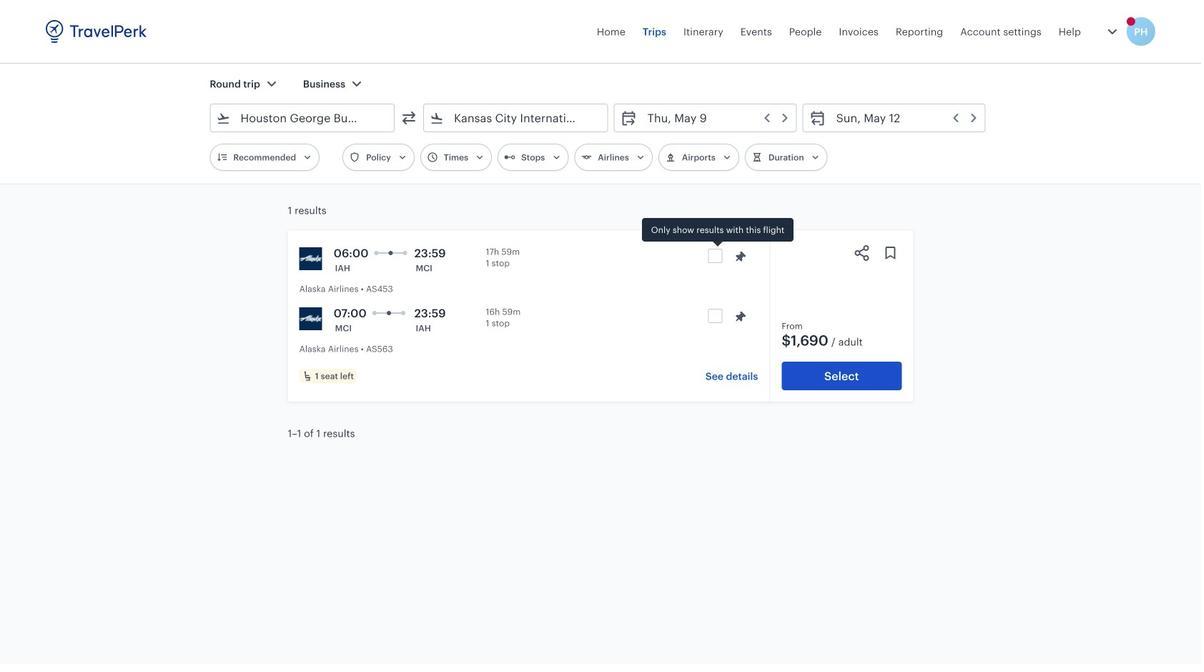 Task type: locate. For each thing, give the bounding box(es) containing it.
From search field
[[231, 107, 376, 129]]

alaska airlines image
[[299, 248, 322, 270], [299, 308, 322, 330]]

1 vertical spatial alaska airlines image
[[299, 308, 322, 330]]

2 alaska airlines image from the top
[[299, 308, 322, 330]]

tooltip
[[642, 218, 794, 249]]

0 vertical spatial alaska airlines image
[[299, 248, 322, 270]]

Depart field
[[638, 107, 791, 129]]

To search field
[[444, 107, 589, 129]]



Task type: describe. For each thing, give the bounding box(es) containing it.
1 alaska airlines image from the top
[[299, 248, 322, 270]]

Return field
[[827, 107, 980, 129]]



Task type: vqa. For each thing, say whether or not it's contained in the screenshot.
Depart Text Field
no



